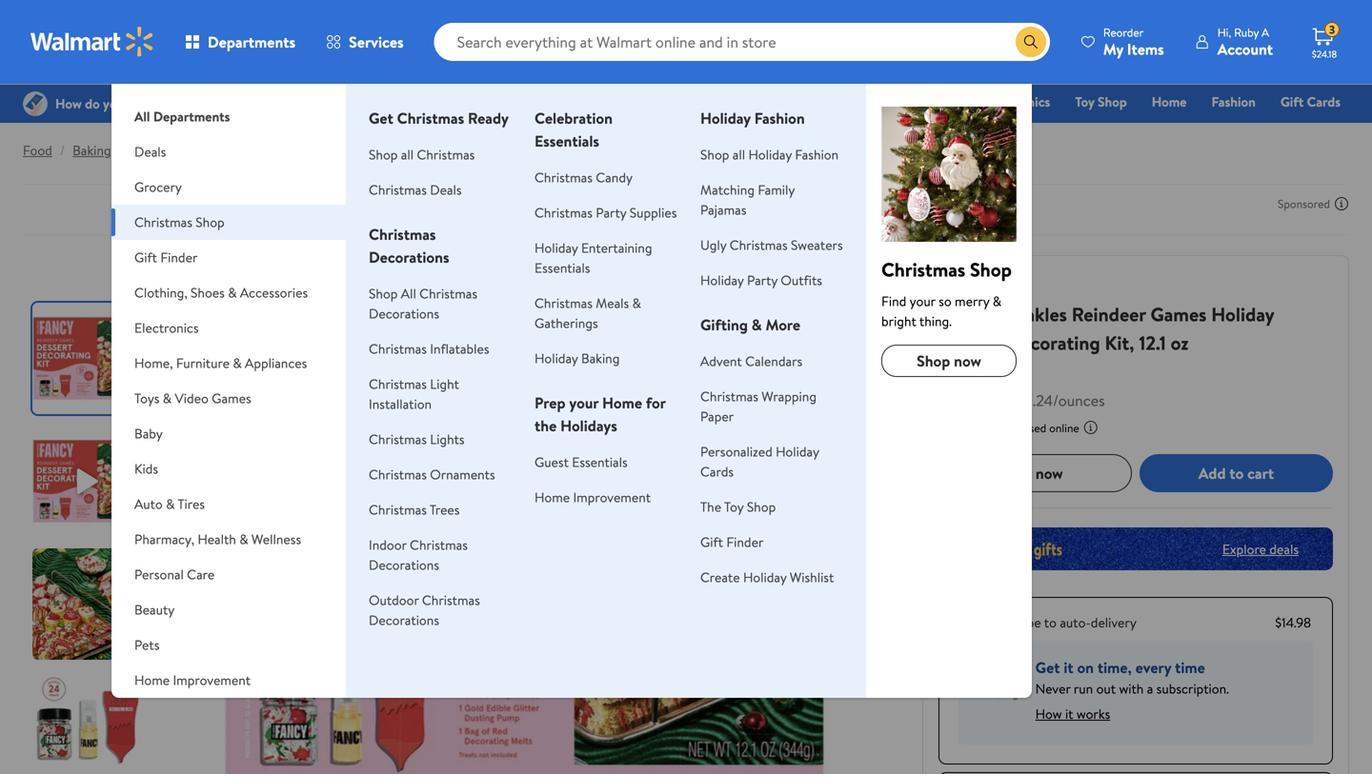 Task type: locate. For each thing, give the bounding box(es) containing it.
for
[[646, 393, 666, 414]]

essentials inside holiday entertaining essentials
[[535, 259, 590, 277]]

1 horizontal spatial /
[[456, 141, 461, 160]]

departments button
[[170, 19, 311, 65]]

toppings
[[312, 141, 363, 160]]

1 vertical spatial toy
[[724, 498, 744, 517]]

0 horizontal spatial gift finder
[[134, 248, 198, 267]]

0 horizontal spatial christmas shop
[[134, 213, 225, 232]]

1 horizontal spatial now
[[1036, 463, 1063, 484]]

1 vertical spatial $14.98
[[1275, 614, 1311, 632]]

1 vertical spatial party
[[747, 271, 778, 290]]

hi, ruby a account
[[1218, 24, 1273, 60]]

pets
[[134, 636, 160, 655]]

$14.98 $1.24/ounces
[[939, 378, 1105, 415]]

all for holiday
[[733, 145, 745, 164]]

advent calendars
[[701, 352, 803, 371]]

0 horizontal spatial party
[[596, 203, 627, 222]]

shop down christmas decorations
[[369, 284, 398, 303]]

christmas party supplies link
[[535, 203, 677, 222]]

it left on
[[1064, 658, 1074, 679]]

0 horizontal spatial finder
[[160, 248, 198, 267]]

0 horizontal spatial $14.98
[[939, 378, 1013, 415]]

party down ugly christmas sweaters
[[747, 271, 778, 290]]

gift finder link down the toy shop
[[701, 533, 764, 552]]

all
[[134, 107, 150, 126], [401, 284, 416, 303]]

next media item image
[[851, 536, 873, 559]]

essentials up christmas meals & gatherings link
[[535, 259, 590, 277]]

party down candy on the top
[[596, 203, 627, 222]]

1 horizontal spatial gift finder
[[701, 533, 764, 552]]

0 vertical spatial to
[[1230, 463, 1244, 484]]

personal care button
[[112, 558, 346, 593]]

advent calendars link
[[701, 352, 803, 371]]

electronics inside dropdown button
[[134, 319, 199, 337]]

& right health
[[239, 530, 248, 549]]

ad disclaimer and feedback image
[[1334, 196, 1349, 212]]

when
[[967, 420, 993, 436]]

add
[[1199, 463, 1226, 484]]

buy
[[1008, 463, 1032, 484]]

electronics link
[[977, 91, 1059, 112]]

1 vertical spatial gift finder link
[[701, 533, 764, 552]]

subscription.
[[1157, 680, 1229, 699]]

your inside prep your home for the holidays
[[569, 393, 599, 414]]

shop up matching
[[701, 145, 729, 164]]

1 horizontal spatial all
[[401, 284, 416, 303]]

holiday inside fancy sprinkles fancy sprinkles reindeer games holiday dessert decorating kit, 12.1 oz
[[1212, 301, 1274, 328]]

christmas shop inside christmas shop link
[[870, 92, 961, 111]]

1 vertical spatial your
[[569, 393, 599, 414]]

it
[[1064, 658, 1074, 679], [1065, 705, 1074, 724]]

sprinkles right so
[[975, 277, 1027, 296]]

how
[[1036, 705, 1062, 724]]

0 vertical spatial christmas shop
[[870, 92, 961, 111]]

0 vertical spatial party
[[596, 203, 627, 222]]

0 vertical spatial fancy
[[939, 277, 972, 296]]

1 horizontal spatial cards
[[1307, 92, 1341, 111]]

improvement down guest essentials link
[[573, 488, 651, 507]]

1 horizontal spatial $14.98
[[1275, 614, 1311, 632]]

grocery for grocery & essentials
[[637, 92, 684, 111]]

home down the pets
[[134, 671, 170, 690]]

christmas inflatables
[[369, 340, 489, 358]]

calendars
[[745, 352, 803, 371]]

1 horizontal spatial get
[[1036, 658, 1060, 679]]

0 horizontal spatial games
[[212, 389, 251, 408]]

decorations down outdoor
[[369, 611, 439, 630]]

improvement for home improvement dropdown button
[[173, 671, 251, 690]]

1 vertical spatial improvement
[[173, 671, 251, 690]]

0 vertical spatial gift finder link
[[772, 91, 854, 112]]

holiday entertaining essentials
[[535, 239, 652, 277]]

& right "furniture"
[[233, 354, 242, 373]]

toy
[[1075, 92, 1095, 111], [724, 498, 744, 517]]

lights
[[430, 430, 465, 449]]

1 vertical spatial home improvement
[[134, 671, 251, 690]]

sponsored
[[1278, 196, 1330, 212]]

home improvement inside dropdown button
[[134, 671, 251, 690]]

bright
[[882, 312, 917, 331]]

improvement for the home improvement link
[[573, 488, 651, 507]]

wishlist
[[790, 568, 834, 587]]

3
[[1329, 22, 1335, 38]]

deals button
[[112, 134, 346, 170]]

improvement down the pets dropdown button at the bottom left
[[173, 671, 251, 690]]

gift finder link
[[772, 91, 854, 112], [701, 533, 764, 552]]

games up oz
[[1151, 301, 1207, 328]]

gift cards registry
[[1121, 92, 1341, 138]]

baking right the food
[[73, 141, 111, 160]]

gift down the
[[701, 533, 723, 552]]

1 horizontal spatial christmas shop
[[870, 92, 961, 111]]

outdoor
[[369, 591, 419, 610]]

to left cart
[[1230, 463, 1244, 484]]

0 vertical spatial improvement
[[573, 488, 651, 507]]

1 horizontal spatial games
[[1151, 301, 1207, 328]]

so
[[939, 292, 952, 311]]

2 all from the left
[[733, 145, 745, 164]]

gift up shop all holiday fashion at right
[[781, 92, 804, 111]]

subscribe to auto-delivery
[[985, 614, 1137, 632]]

ready
[[468, 108, 509, 129]]

works
[[1077, 705, 1111, 724]]

departments up 'baking ingredients' link
[[153, 107, 230, 126]]

fashion up one debit
[[1212, 92, 1256, 111]]

ruby
[[1234, 24, 1259, 41]]

1 horizontal spatial electronics
[[986, 92, 1051, 111]]

0 vertical spatial grocery
[[637, 92, 684, 111]]

2 horizontal spatial deals
[[581, 92, 613, 111]]

improvement inside dropdown button
[[173, 671, 251, 690]]

gift inside dropdown button
[[134, 248, 157, 267]]

2 fancy from the top
[[939, 301, 987, 328]]

shop all christmas link
[[369, 145, 475, 164]]

gift inside gift cards registry
[[1281, 92, 1304, 111]]

0 horizontal spatial home improvement
[[134, 671, 251, 690]]

installation
[[369, 395, 432, 414]]

0 horizontal spatial improvement
[[173, 671, 251, 690]]

& inside dropdown button
[[233, 354, 242, 373]]

1 vertical spatial games
[[212, 389, 251, 408]]

0 vertical spatial home improvement
[[535, 488, 651, 507]]

time,
[[1098, 658, 1132, 679]]

1 vertical spatial get
[[1036, 658, 1060, 679]]

matching
[[701, 181, 755, 199]]

1 vertical spatial electronics
[[134, 319, 199, 337]]

your up holidays
[[569, 393, 599, 414]]

0 vertical spatial cards
[[1307, 92, 1341, 111]]

baking down all departments
[[131, 141, 170, 160]]

grocery
[[637, 92, 684, 111], [134, 178, 182, 196]]

the
[[701, 498, 721, 517]]

christmas inside dropdown button
[[134, 213, 192, 232]]

christmas inside christmas wrapping paper
[[701, 387, 759, 406]]

all up christmas deals link
[[401, 145, 414, 164]]

christmas ornaments link
[[369, 466, 495, 484]]

1 horizontal spatial party
[[747, 271, 778, 290]]

baking down christmas meals & gatherings
[[581, 349, 620, 368]]

home up the registry link
[[1152, 92, 1187, 111]]

1 horizontal spatial home improvement
[[535, 488, 651, 507]]

home, furniture & appliances
[[134, 354, 307, 373]]

grocery down 'baking ingredients' link
[[134, 178, 182, 196]]

2 vertical spatial deals
[[430, 181, 462, 199]]

deals link
[[572, 91, 621, 112]]

it right how
[[1065, 705, 1074, 724]]

0 vertical spatial all
[[134, 107, 150, 126]]

deals
[[581, 92, 613, 111], [134, 142, 166, 161], [430, 181, 462, 199]]

grocery inside dropdown button
[[134, 178, 182, 196]]

deals up christmas candy 'link'
[[581, 92, 613, 111]]

christmas ornaments
[[369, 466, 495, 484]]

all inside 'shop all christmas decorations'
[[401, 284, 416, 303]]

decorations up 'shop all christmas decorations'
[[369, 247, 449, 268]]

christmas shop for christmas shop dropdown button
[[134, 213, 225, 232]]

to for add
[[1230, 463, 1244, 484]]

fancy
[[939, 277, 972, 296], [939, 301, 987, 328]]

1 vertical spatial fancy
[[939, 301, 987, 328]]

christmas shop for christmas shop link at top
[[870, 92, 961, 111]]

to
[[1230, 463, 1244, 484], [1044, 614, 1057, 632]]

personalized
[[701, 443, 773, 461]]

& right the toys
[[163, 389, 172, 408]]

clothing, shoes & accessories button
[[112, 275, 346, 311]]

get up frosting, toppings & decorations link
[[369, 108, 393, 129]]

auto & tires
[[134, 495, 205, 514]]

ingredients
[[173, 141, 238, 160]]

1 vertical spatial now
[[1036, 463, 1063, 484]]

0 horizontal spatial grocery
[[134, 178, 182, 196]]

Walmart Site-Wide search field
[[434, 23, 1050, 61]]

home improvement for home improvement dropdown button
[[134, 671, 251, 690]]

0 vertical spatial departments
[[208, 31, 296, 52]]

christmas inside christmas shop find your so merry & bright thing.
[[882, 256, 966, 283]]

toys
[[134, 389, 160, 408]]

cards inside personalized holiday cards
[[701, 463, 734, 481]]

home improvement down the pets dropdown button at the bottom left
[[134, 671, 251, 690]]

gift for gift finder dropdown button
[[134, 248, 157, 267]]

indoor christmas decorations
[[369, 536, 468, 575]]

finder up clothing,
[[160, 248, 198, 267]]

1 vertical spatial to
[[1044, 614, 1057, 632]]

/ down get christmas ready at the left top
[[456, 141, 461, 160]]

0 vertical spatial finder
[[807, 92, 845, 111]]

1 horizontal spatial your
[[910, 292, 936, 311]]

personal care
[[134, 566, 215, 584]]

deals for deals link in the left top of the page
[[581, 92, 613, 111]]

to left auto-
[[1044, 614, 1057, 632]]

get inside get it on time, every time never run out with a subscription. how it works
[[1036, 658, 1060, 679]]

0 vertical spatial games
[[1151, 301, 1207, 328]]

fashion
[[1212, 92, 1256, 111], [754, 108, 805, 129], [795, 145, 839, 164]]

matching family pajamas
[[701, 181, 795, 219]]

improvement
[[573, 488, 651, 507], [173, 671, 251, 690]]

now inside button
[[1036, 463, 1063, 484]]

/ right the food
[[60, 141, 65, 160]]

0 horizontal spatial /
[[60, 141, 65, 160]]

2 horizontal spatial gift finder
[[781, 92, 845, 111]]

finder down the toy shop
[[727, 533, 764, 552]]

essentials down walmart site-wide search box at top
[[699, 92, 756, 111]]

now right buy
[[1036, 463, 1063, 484]]

1 horizontal spatial grocery
[[637, 92, 684, 111]]

fashion up shop all holiday fashion "link" at the top right
[[754, 108, 805, 129]]

gift up walmart+
[[1281, 92, 1304, 111]]

decorations up christmas deals link
[[378, 141, 448, 160]]

0 vertical spatial get
[[369, 108, 393, 129]]

up to sixty percent off deals. shop now. image
[[939, 528, 1333, 571]]

food
[[23, 141, 52, 160]]

Search search field
[[434, 23, 1050, 61]]

1 vertical spatial finder
[[160, 248, 198, 267]]

kit,
[[1105, 330, 1135, 356]]

deals down shop all christmas
[[430, 181, 462, 199]]

cards inside gift cards registry
[[1307, 92, 1341, 111]]

shop down personalized holiday cards
[[747, 498, 776, 517]]

all departments
[[134, 107, 230, 126]]

grocery for grocery
[[134, 178, 182, 196]]

all down christmas decorations
[[401, 284, 416, 303]]

cards up walmart+
[[1307, 92, 1341, 111]]

gift up clothing,
[[134, 248, 157, 267]]

toys & video games
[[134, 389, 251, 408]]

0 horizontal spatial your
[[569, 393, 599, 414]]

merry
[[955, 292, 990, 311]]

games down the home, furniture & appliances dropdown button
[[212, 389, 251, 408]]

gifting & more
[[701, 314, 801, 335]]

holidays
[[560, 416, 617, 436]]

1 vertical spatial cards
[[701, 463, 734, 481]]

0 vertical spatial electronics
[[986, 92, 1051, 111]]

decorations inside indoor christmas decorations
[[369, 556, 439, 575]]

gift finder down the toy shop
[[701, 533, 764, 552]]

create holiday wishlist link
[[701, 568, 834, 587]]

clothing, shoes & accessories
[[134, 284, 308, 302]]

decorations down indoor
[[369, 556, 439, 575]]

1 vertical spatial departments
[[153, 107, 230, 126]]

& right merry at the right top of page
[[993, 292, 1002, 311]]

add to cart button
[[1140, 455, 1333, 493]]

fancy sprinkles reindeer games holiday dessert decorating kit, 12.1 oz - image 3 of 8 image
[[32, 549, 144, 660]]

beauty button
[[112, 593, 346, 628]]

cards down personalized on the right bottom of page
[[701, 463, 734, 481]]

1 all from the left
[[401, 145, 414, 164]]

finder right holiday fashion
[[807, 92, 845, 111]]

gift finder up clothing,
[[134, 248, 198, 267]]

0 horizontal spatial get
[[369, 108, 393, 129]]

deals down all departments
[[134, 142, 166, 161]]

all up baking ingredients
[[134, 107, 150, 126]]

zoom image modal image
[[854, 307, 877, 330]]

account
[[1218, 39, 1273, 60]]

essentials down the celebration
[[535, 131, 599, 152]]

fancy sprinkles reindeer games holiday dessert decorating kit, 12.1 oz - image 1 of 8 image
[[32, 303, 144, 415]]

fancy up thing.
[[939, 277, 972, 296]]

0 horizontal spatial to
[[1044, 614, 1057, 632]]

now down merry at the right top of page
[[954, 351, 982, 372]]

0 horizontal spatial now
[[954, 351, 982, 372]]

games
[[1151, 301, 1207, 328], [212, 389, 251, 408]]

0 horizontal spatial electronics
[[134, 319, 199, 337]]

shop left electronics link
[[932, 92, 961, 111]]

1 vertical spatial gift finder
[[134, 248, 198, 267]]

services
[[349, 31, 404, 52]]

finder inside dropdown button
[[160, 248, 198, 267]]

0 horizontal spatial all
[[134, 107, 150, 126]]

1 fancy from the top
[[939, 277, 972, 296]]

2 vertical spatial finder
[[727, 533, 764, 552]]

legal information image
[[1083, 420, 1099, 436]]

/
[[60, 141, 65, 160], [456, 141, 461, 160]]

1 vertical spatial grocery
[[134, 178, 182, 196]]

shop down grocery dropdown button
[[196, 213, 225, 232]]

to for subscribe
[[1044, 614, 1057, 632]]

& right meals on the left
[[632, 294, 641, 313]]

0 vertical spatial your
[[910, 292, 936, 311]]

get
[[369, 108, 393, 129], [1036, 658, 1060, 679]]

& inside christmas meals & gatherings
[[632, 294, 641, 313]]

deals inside the deals 'dropdown button'
[[134, 142, 166, 161]]

0 horizontal spatial all
[[401, 145, 414, 164]]

sprinkles up decorating
[[991, 301, 1067, 328]]

0 horizontal spatial cards
[[701, 463, 734, 481]]

clothing,
[[134, 284, 187, 302]]

0 horizontal spatial deals
[[134, 142, 166, 161]]

0 vertical spatial $14.98
[[939, 378, 1013, 415]]

now for buy now
[[1036, 463, 1063, 484]]

baking ingredients link
[[131, 141, 238, 160]]

1 horizontal spatial toy
[[1075, 92, 1095, 111]]

christmas shop inside christmas shop dropdown button
[[134, 213, 225, 232]]

1 horizontal spatial improvement
[[573, 488, 651, 507]]

prep your home for the holidays
[[535, 393, 666, 436]]

1 vertical spatial deals
[[134, 142, 166, 161]]

home left for
[[602, 393, 642, 414]]

your left so
[[910, 292, 936, 311]]

electronics down clothing,
[[134, 319, 199, 337]]

gift finder up shop all holiday fashion at right
[[781, 92, 845, 111]]

decorations inside outdoor christmas decorations
[[369, 611, 439, 630]]

2 vertical spatial gift finder
[[701, 533, 764, 552]]

0 horizontal spatial toy
[[724, 498, 744, 517]]

shop inside dropdown button
[[196, 213, 225, 232]]

0 vertical spatial sprinkles
[[975, 277, 1027, 296]]

walmart+ link
[[1275, 118, 1349, 139]]

home improvement down guest essentials link
[[535, 488, 651, 507]]

shop inside christmas shop find your so merry & bright thing.
[[970, 256, 1012, 283]]

christmas inside outdoor christmas decorations
[[422, 591, 480, 610]]

& inside christmas shop find your so merry & bright thing.
[[993, 292, 1002, 311]]

electronics down search icon
[[986, 92, 1051, 111]]

departments up all departments link
[[208, 31, 296, 52]]

gift cards link
[[1272, 91, 1349, 112]]

party
[[596, 203, 627, 222], [747, 271, 778, 290]]

deals inside deals link
[[581, 92, 613, 111]]

electronics for "electronics" dropdown button
[[134, 319, 199, 337]]

1 vertical spatial all
[[401, 284, 416, 303]]

gift finder link up shop all holiday fashion at right
[[772, 91, 854, 112]]

get up never
[[1036, 658, 1060, 679]]

grocery right deals link in the left top of the page
[[637, 92, 684, 111]]

0 vertical spatial now
[[954, 351, 982, 372]]

0 vertical spatial deals
[[581, 92, 613, 111]]

0 vertical spatial gift finder
[[781, 92, 845, 111]]

1 horizontal spatial all
[[733, 145, 745, 164]]

decorations up christmas inflatables 'link'
[[369, 304, 439, 323]]

all up matching
[[733, 145, 745, 164]]

registry
[[1121, 119, 1170, 138]]

games inside dropdown button
[[212, 389, 251, 408]]

fancy up dessert
[[939, 301, 987, 328]]

2 horizontal spatial finder
[[807, 92, 845, 111]]

shop down thing.
[[917, 351, 950, 372]]

1 vertical spatial christmas shop
[[134, 213, 225, 232]]

shop up registry
[[1098, 92, 1127, 111]]

shop up merry at the right top of page
[[970, 256, 1012, 283]]

games inside fancy sprinkles fancy sprinkles reindeer games holiday dessert decorating kit, 12.1 oz
[[1151, 301, 1207, 328]]

1 horizontal spatial to
[[1230, 463, 1244, 484]]

family
[[758, 181, 795, 199]]

paper
[[701, 407, 734, 426]]

to inside button
[[1230, 463, 1244, 484]]



Task type: vqa. For each thing, say whether or not it's contained in the screenshot.
SUPPLIES
yes



Task type: describe. For each thing, give the bounding box(es) containing it.
gift for right gift finder link
[[781, 92, 804, 111]]

toy shop
[[1075, 92, 1127, 111]]

1 horizontal spatial deals
[[430, 181, 462, 199]]

holiday entertaining essentials link
[[535, 239, 652, 277]]

outdoor christmas decorations
[[369, 591, 480, 630]]

walmart+
[[1284, 119, 1341, 138]]

food link
[[23, 141, 52, 160]]

baking decorations link
[[469, 141, 581, 160]]

essentials up the home improvement link
[[572, 453, 628, 472]]

add to cart
[[1199, 463, 1274, 484]]

fancy sprinkles reindeer games holiday dessert decorating kit, 12.1 oz - image 4 of 8 image
[[32, 672, 144, 775]]

wrapping
[[762, 387, 817, 406]]

holiday fashion
[[701, 108, 805, 129]]

shop all holiday fashion link
[[701, 145, 839, 164]]

registry link
[[1113, 118, 1179, 139]]

buy now
[[1008, 463, 1063, 484]]

dessert
[[939, 330, 1003, 356]]

shop all holiday fashion
[[701, 145, 839, 164]]

& right shoes
[[228, 284, 237, 302]]

hi,
[[1218, 24, 1232, 41]]

guest essentials
[[535, 453, 628, 472]]

christmas inside christmas meals & gatherings
[[535, 294, 593, 313]]

$1.24/ounces
[[1021, 390, 1105, 411]]

home down guest
[[535, 488, 570, 507]]

thing.
[[920, 312, 952, 331]]

all for get
[[401, 145, 414, 164]]

kids
[[134, 460, 158, 478]]

meals
[[596, 294, 629, 313]]

one debit link
[[1186, 118, 1268, 139]]

fancy sprinkles link
[[939, 277, 1027, 296]]

auto & tires button
[[112, 487, 346, 522]]

add to favorites list, fancy sprinkles reindeer games holiday dessert decorating kit, 12.1 oz image
[[854, 264, 877, 288]]

gift finder inside dropdown button
[[134, 248, 198, 267]]

care
[[187, 566, 215, 584]]

a
[[1147, 680, 1153, 699]]

christmas wrapping paper
[[701, 387, 817, 426]]

gift for leftmost gift finder link
[[701, 533, 723, 552]]

christmas inside christmas light installation
[[369, 375, 427, 394]]

1 horizontal spatial gift finder link
[[772, 91, 854, 112]]

view video image
[[854, 349, 877, 372]]

price when purchased online
[[939, 420, 1080, 436]]

create
[[701, 568, 740, 587]]

grocery button
[[112, 170, 346, 205]]

candy
[[596, 168, 633, 187]]

baking ingredients
[[131, 141, 238, 160]]

christmas light installation link
[[369, 375, 459, 414]]

celebration
[[535, 108, 613, 129]]

now for shop now
[[954, 351, 982, 372]]

get for get it on time, every time never run out with a subscription. how it works
[[1036, 658, 1060, 679]]

ornaments
[[430, 466, 495, 484]]

walmart image
[[30, 27, 154, 57]]

home, furniture & appliances button
[[112, 346, 346, 381]]

0 horizontal spatial gift finder link
[[701, 533, 764, 552]]

get it on time, every time never run out with a subscription. how it works
[[1036, 658, 1229, 724]]

party for holiday
[[747, 271, 778, 290]]

& left more on the top right
[[752, 314, 762, 335]]

indoor
[[369, 536, 407, 555]]

auto
[[134, 495, 163, 514]]

online
[[1049, 420, 1080, 436]]

with
[[1119, 680, 1144, 699]]

get christmas ready
[[369, 108, 509, 129]]

health
[[198, 530, 236, 549]]

your inside christmas shop find your so merry & bright thing.
[[910, 292, 936, 311]]

get for get christmas ready
[[369, 108, 393, 129]]

guest
[[535, 453, 569, 472]]

fancy sprinkles reindeer games holiday dessert decorating kit, 12.1 oz - image 2 of 8 image
[[32, 426, 144, 538]]

entertaining
[[581, 239, 652, 257]]

christmas inside indoor christmas decorations
[[410, 536, 468, 555]]

home inside prep your home for the holidays
[[602, 393, 642, 414]]

christmas wrapping paper link
[[701, 387, 817, 426]]

beauty
[[134, 601, 175, 619]]

pharmacy, health & wellness
[[134, 530, 301, 549]]

personalized holiday cards link
[[701, 443, 819, 481]]

$14.98 for $14.98 $1.24/ounces
[[939, 378, 1013, 415]]

shop right toppings
[[369, 145, 398, 164]]

essentials inside 'celebration essentials'
[[535, 131, 599, 152]]

holiday inside personalized holiday cards
[[776, 443, 819, 461]]

& right toppings
[[366, 141, 375, 160]]

shop all christmas
[[369, 145, 475, 164]]

holiday party outfits link
[[701, 271, 822, 290]]

0 vertical spatial toy
[[1075, 92, 1095, 111]]

subscribe
[[985, 614, 1041, 632]]

baby
[[134, 425, 163, 443]]

guest essentials link
[[535, 453, 628, 472]]

christmas decorations
[[369, 224, 449, 268]]

toy shop link
[[1067, 91, 1136, 112]]

my
[[1103, 39, 1124, 60]]

reindeer
[[1072, 301, 1146, 328]]

search icon image
[[1023, 34, 1039, 50]]

christmas shop find your so merry & bright thing.
[[882, 256, 1012, 331]]

christmas inside 'shop all christmas decorations'
[[420, 284, 478, 303]]

christmas inside christmas decorations
[[369, 224, 436, 245]]

party for christmas
[[596, 203, 627, 222]]

the toy shop link
[[701, 498, 776, 517]]

one
[[1195, 119, 1223, 138]]

1 vertical spatial it
[[1065, 705, 1074, 724]]

1 horizontal spatial finder
[[727, 533, 764, 552]]

0 vertical spatial it
[[1064, 658, 1074, 679]]

holiday party outfits
[[701, 271, 822, 290]]

find
[[882, 292, 907, 311]]

2 / from the left
[[456, 141, 461, 160]]

holiday inside holiday entertaining essentials
[[535, 239, 578, 257]]

the toy shop
[[701, 498, 776, 517]]

cart
[[1248, 463, 1274, 484]]

deals for the deals 'dropdown button' on the top left
[[134, 142, 166, 161]]

baking down ready
[[469, 141, 507, 160]]

decorations inside 'shop all christmas decorations'
[[369, 304, 439, 323]]

create holiday wishlist
[[701, 568, 834, 587]]

baking link
[[73, 141, 111, 160]]

pajamas
[[701, 201, 747, 219]]

& left tires
[[166, 495, 175, 514]]

decorations down the celebration
[[510, 141, 581, 160]]

food / baking
[[23, 141, 111, 160]]

home improvement link
[[535, 488, 651, 507]]

home inside dropdown button
[[134, 671, 170, 690]]

1 vertical spatial sprinkles
[[991, 301, 1067, 328]]

departments inside popup button
[[208, 31, 296, 52]]

christmas lights link
[[369, 430, 465, 449]]

delivery
[[1091, 614, 1137, 632]]

home improvement for the home improvement link
[[535, 488, 651, 507]]

fancy sprinkles fancy sprinkles reindeer games holiday dessert decorating kit, 12.1 oz
[[939, 277, 1274, 356]]

wellness
[[251, 530, 301, 549]]

christmas candy
[[535, 168, 633, 187]]

& left holiday fashion
[[687, 92, 696, 111]]

shop now
[[917, 351, 982, 372]]

electronics for electronics link
[[986, 92, 1051, 111]]

fashion down holiday fashion
[[795, 145, 839, 164]]

$14.98 for $14.98
[[1275, 614, 1311, 632]]

christmas shop image
[[882, 107, 1017, 242]]

1 / from the left
[[60, 141, 65, 160]]

indoor christmas decorations link
[[369, 536, 468, 575]]

supplies
[[630, 203, 677, 222]]

decorating
[[1007, 330, 1100, 356]]

shop inside 'shop all christmas decorations'
[[369, 284, 398, 303]]

buy now button
[[939, 455, 1132, 493]]

accessories
[[240, 284, 308, 302]]

reorder my items
[[1103, 24, 1164, 60]]

pharmacy,
[[134, 530, 194, 549]]



